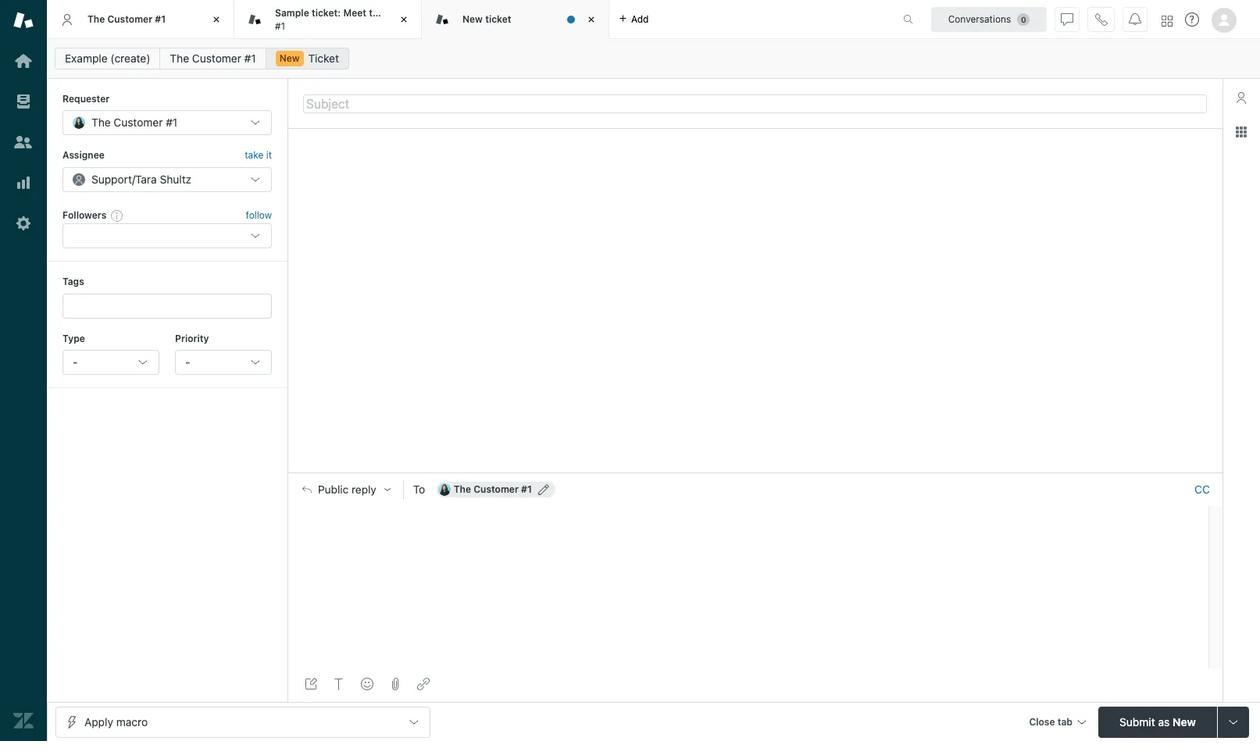 Task type: locate. For each thing, give the bounding box(es) containing it.
#1 left edit user image
[[521, 484, 532, 496]]

#1 up shultz
[[166, 116, 178, 129]]

public
[[318, 484, 349, 496]]

the
[[369, 7, 384, 19]]

add button
[[609, 0, 658, 38]]

take it button
[[245, 148, 272, 164]]

1 horizontal spatial -
[[185, 355, 190, 369]]

2 vertical spatial new
[[1173, 715, 1196, 729]]

requester element
[[63, 110, 272, 135]]

the down requester
[[91, 116, 111, 129]]

conversations button
[[931, 7, 1047, 32]]

1 horizontal spatial close image
[[396, 12, 412, 27]]

2 - button from the left
[[175, 350, 272, 375]]

assignee
[[63, 150, 105, 161]]

/
[[132, 172, 135, 186]]

the up example
[[88, 13, 105, 25]]

0 vertical spatial new
[[463, 13, 483, 25]]

- button for type
[[63, 350, 159, 375]]

1 - button from the left
[[63, 350, 159, 375]]

customer context image
[[1235, 91, 1248, 104]]

1 horizontal spatial new
[[463, 13, 483, 25]]

0 horizontal spatial - button
[[63, 350, 159, 375]]

zendesk products image
[[1162, 15, 1173, 26]]

- for type
[[73, 355, 78, 369]]

#1 down the sample
[[275, 20, 285, 32]]

the customer #1
[[88, 13, 166, 25], [170, 52, 256, 65], [91, 116, 178, 129], [454, 484, 532, 496]]

add
[[631, 13, 649, 25]]

#1 inside secondary element
[[244, 52, 256, 65]]

2 horizontal spatial new
[[1173, 715, 1196, 729]]

- down type
[[73, 355, 78, 369]]

close tab
[[1029, 716, 1073, 728]]

new inside new ticket tab
[[463, 13, 483, 25]]

notifications image
[[1129, 13, 1141, 25]]

button displays agent's chat status as invisible. image
[[1061, 13, 1073, 25]]

customer inside secondary element
[[192, 52, 241, 65]]

ticket:
[[312, 7, 341, 19]]

apply macro
[[84, 715, 148, 729]]

#1 left ticket
[[244, 52, 256, 65]]

0 horizontal spatial -
[[73, 355, 78, 369]]

#1
[[155, 13, 166, 25], [275, 20, 285, 32], [244, 52, 256, 65], [166, 116, 178, 129], [521, 484, 532, 496]]

customer inside tab
[[107, 13, 152, 25]]

- for priority
[[185, 355, 190, 369]]

#1 up the customer #1 link
[[155, 13, 166, 25]]

0 horizontal spatial ticket
[[386, 7, 413, 19]]

close image right the
[[396, 12, 412, 27]]

new ticket
[[463, 13, 511, 25]]

- button down priority
[[175, 350, 272, 375]]

new
[[463, 13, 483, 25], [279, 52, 300, 64], [1173, 715, 1196, 729]]

example (create) button
[[55, 48, 161, 70]]

customer@example.com image
[[438, 484, 451, 496]]

0 horizontal spatial new
[[279, 52, 300, 64]]

customers image
[[13, 132, 34, 152]]

1 close image from the left
[[209, 12, 224, 27]]

close image inside the customer #1 tab
[[209, 12, 224, 27]]

0 horizontal spatial close image
[[209, 12, 224, 27]]

the inside the customer #1 link
[[170, 52, 189, 65]]

the
[[88, 13, 105, 25], [170, 52, 189, 65], [91, 116, 111, 129], [454, 484, 471, 496]]

tab
[[234, 0, 422, 39]]

close image up the customer #1 link
[[209, 12, 224, 27]]

reply
[[352, 484, 376, 496]]

reporting image
[[13, 173, 34, 193]]

- button
[[63, 350, 159, 375], [175, 350, 272, 375]]

- button down type
[[63, 350, 159, 375]]

ticket
[[386, 7, 413, 19], [485, 13, 511, 25]]

close image
[[209, 12, 224, 27], [396, 12, 412, 27]]

1 horizontal spatial - button
[[175, 350, 272, 375]]

follow
[[246, 209, 272, 221]]

2 - from the left
[[185, 355, 190, 369]]

tab
[[1058, 716, 1073, 728]]

get started image
[[13, 51, 34, 71]]

new for new ticket
[[463, 13, 483, 25]]

customer
[[107, 13, 152, 25], [192, 52, 241, 65], [114, 116, 163, 129], [474, 484, 519, 496]]

take it
[[245, 150, 272, 161]]

-
[[73, 355, 78, 369], [185, 355, 190, 369]]

new inside secondary element
[[279, 52, 300, 64]]

- button for priority
[[175, 350, 272, 375]]

the customer #1 tab
[[47, 0, 234, 39]]

displays possible ticket submission types image
[[1227, 716, 1240, 729]]

get help image
[[1185, 13, 1199, 27]]

#1 inside "requester" element
[[166, 116, 178, 129]]

- down priority
[[185, 355, 190, 369]]

format text image
[[333, 678, 345, 691]]

apply
[[84, 715, 113, 729]]

new for new
[[279, 52, 300, 64]]

1 vertical spatial new
[[279, 52, 300, 64]]

shultz
[[160, 172, 191, 186]]

(create)
[[110, 52, 150, 65]]

customer inside "requester" element
[[114, 116, 163, 129]]

2 close image from the left
[[396, 12, 412, 27]]

the right (create)
[[170, 52, 189, 65]]

close image inside tab
[[396, 12, 412, 27]]

example
[[65, 52, 108, 65]]

add attachment image
[[389, 678, 402, 691]]

close tab button
[[1022, 707, 1092, 740]]

draft mode image
[[305, 678, 317, 691]]

the customer #1 inside secondary element
[[170, 52, 256, 65]]

zendesk support image
[[13, 10, 34, 30]]

cc
[[1195, 483, 1210, 496]]

followers
[[63, 209, 106, 221]]

apps image
[[1235, 126, 1248, 138]]

sample ticket: meet the ticket #1
[[275, 7, 413, 32]]

1 - from the left
[[73, 355, 78, 369]]

tab containing sample ticket: meet the ticket
[[234, 0, 422, 39]]



Task type: vqa. For each thing, say whether or not it's contained in the screenshot.
Button displays agent's chat status as Online. image
no



Task type: describe. For each thing, give the bounding box(es) containing it.
close image for the customer #1 tab
[[209, 12, 224, 27]]

submit as new
[[1120, 715, 1196, 729]]

public reply button
[[288, 474, 403, 507]]

type
[[63, 332, 85, 344]]

followers element
[[63, 224, 272, 249]]

admin image
[[13, 213, 34, 234]]

edit user image
[[538, 485, 549, 496]]

the customer #1 inside tab
[[88, 13, 166, 25]]

priority
[[175, 332, 209, 344]]

to
[[413, 483, 425, 496]]

the inside "requester" element
[[91, 116, 111, 129]]

tabs tab list
[[47, 0, 887, 39]]

info on adding followers image
[[111, 209, 124, 222]]

the right customer@example.com image
[[454, 484, 471, 496]]

macro
[[116, 715, 148, 729]]

ticket inside sample ticket: meet the ticket #1
[[386, 7, 413, 19]]

conversations
[[948, 13, 1011, 25]]

the inside the customer #1 tab
[[88, 13, 105, 25]]

views image
[[13, 91, 34, 112]]

1 horizontal spatial ticket
[[485, 13, 511, 25]]

example (create)
[[65, 52, 150, 65]]

close
[[1029, 716, 1055, 728]]

ticket
[[308, 52, 339, 65]]

new ticket tab
[[422, 0, 609, 39]]

take
[[245, 150, 264, 161]]

the customer #1 inside "requester" element
[[91, 116, 178, 129]]

insert emojis image
[[361, 678, 373, 691]]

close image
[[584, 12, 599, 27]]

sample
[[275, 7, 309, 19]]

requester
[[63, 93, 110, 105]]

meet
[[343, 7, 366, 19]]

#1 inside sample ticket: meet the ticket #1
[[275, 20, 285, 32]]

Tags field
[[74, 298, 257, 314]]

close image for tab containing sample ticket: meet the ticket
[[396, 12, 412, 27]]

public reply
[[318, 484, 376, 496]]

support / tara shultz
[[91, 172, 191, 186]]

tara
[[135, 172, 157, 186]]

support
[[91, 172, 132, 186]]

Subject field
[[303, 94, 1207, 113]]

secondary element
[[47, 43, 1260, 74]]

cc button
[[1195, 483, 1210, 497]]

main element
[[0, 0, 47, 741]]

add link (cmd k) image
[[417, 678, 430, 691]]

follow button
[[246, 209, 272, 223]]

#1 inside tab
[[155, 13, 166, 25]]

assignee element
[[63, 167, 272, 192]]

tags
[[63, 276, 84, 288]]

it
[[266, 150, 272, 161]]

zendesk image
[[13, 711, 34, 731]]

submit
[[1120, 715, 1155, 729]]

the customer #1 link
[[160, 48, 266, 70]]

as
[[1158, 715, 1170, 729]]

minimize composer image
[[749, 467, 761, 479]]



